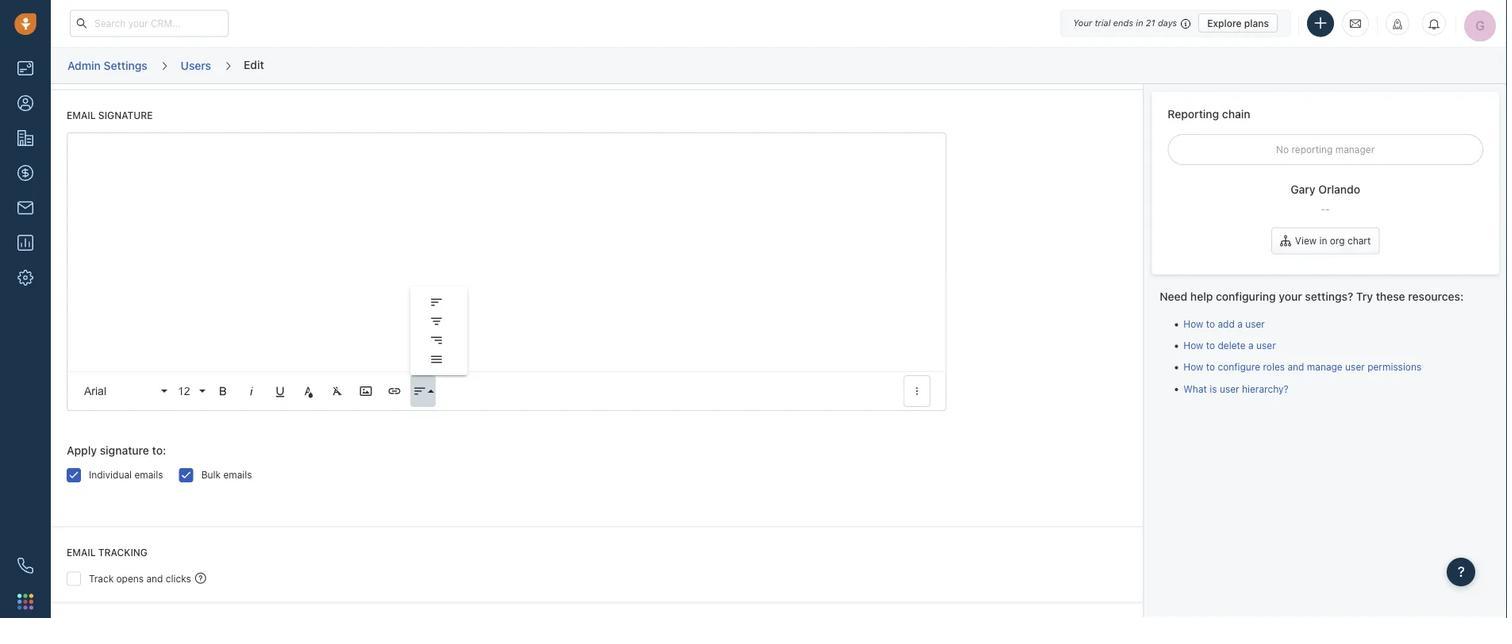 Task type: locate. For each thing, give the bounding box(es) containing it.
emails
[[134, 470, 163, 481], [223, 470, 252, 481]]

signature
[[98, 110, 153, 121]]

apply
[[67, 445, 97, 458]]

a right add
[[1238, 319, 1243, 330]]

2 to from the top
[[1206, 340, 1215, 351]]

phone element
[[10, 550, 41, 582]]

users link
[[180, 53, 212, 78]]

email signature
[[67, 110, 153, 121]]

2 email from the top
[[67, 548, 96, 559]]

0 vertical spatial email
[[67, 110, 96, 121]]

what is user hierarchy?
[[1184, 383, 1289, 394]]

delete
[[1218, 340, 1246, 351]]

emails right bulk
[[223, 470, 252, 481]]

no reporting manager
[[1276, 144, 1375, 155]]

0 horizontal spatial a
[[1238, 319, 1243, 330]]

21
[[1146, 18, 1156, 28]]

1 vertical spatial and
[[146, 573, 163, 584]]

and
[[1288, 362, 1305, 373], [146, 573, 163, 584]]

view in org chart
[[1295, 235, 1371, 247]]

how up what
[[1184, 362, 1204, 373]]

explore plans link
[[1199, 13, 1278, 33]]

apply signature to:
[[67, 445, 166, 458]]

bulk emails
[[201, 470, 252, 481]]

2 emails from the left
[[223, 470, 252, 481]]

0 vertical spatial a
[[1238, 319, 1243, 330]]

view in org chart button
[[1272, 227, 1380, 254]]

0 horizontal spatial in
[[1136, 18, 1144, 28]]

chain
[[1222, 107, 1251, 120]]

how to add a user link
[[1184, 319, 1265, 330]]

user
[[1246, 319, 1265, 330], [1257, 340, 1276, 351], [1346, 362, 1365, 373], [1220, 383, 1240, 394]]

configuring
[[1216, 290, 1276, 303]]

send email image
[[1350, 17, 1361, 30]]

explore
[[1207, 17, 1242, 29]]

a for add
[[1238, 319, 1243, 330]]

1 vertical spatial how
[[1184, 340, 1204, 351]]

and left clicks
[[146, 573, 163, 584]]

your
[[1279, 290, 1302, 303]]

how down help
[[1184, 319, 1204, 330]]

1 emails from the left
[[134, 470, 163, 481]]

0 vertical spatial and
[[1288, 362, 1305, 373]]

2 vertical spatial how
[[1184, 362, 1204, 373]]

how for how to configure roles and manage user permissions
[[1184, 362, 1204, 373]]

0 vertical spatial how
[[1184, 319, 1204, 330]]

track opens and clicks
[[89, 573, 191, 584]]

manager
[[1336, 144, 1375, 155]]

to up is
[[1206, 362, 1215, 373]]

reporting
[[1168, 107, 1219, 120]]

email
[[67, 110, 96, 121], [67, 548, 96, 559]]

email left signature
[[67, 110, 96, 121]]

to left delete
[[1206, 340, 1215, 351]]

days
[[1158, 18, 1177, 28]]

1 email from the top
[[67, 110, 96, 121]]

need
[[1160, 290, 1188, 303]]

how
[[1184, 319, 1204, 330], [1184, 340, 1204, 351], [1184, 362, 1204, 373]]

how to configure roles and manage user permissions
[[1184, 362, 1422, 373]]

1 vertical spatial in
[[1320, 235, 1328, 247]]

Search your CRM... text field
[[70, 10, 229, 37]]

clicks
[[166, 573, 191, 584]]

to
[[1206, 319, 1215, 330], [1206, 340, 1215, 351], [1206, 362, 1215, 373]]

permissions
[[1368, 362, 1422, 373]]

1 to from the top
[[1206, 319, 1215, 330]]

0 vertical spatial in
[[1136, 18, 1144, 28]]

3 how from the top
[[1184, 362, 1204, 373]]

1 vertical spatial email
[[67, 548, 96, 559]]

12 button
[[172, 376, 207, 408]]

a
[[1238, 319, 1243, 330], [1249, 340, 1254, 351]]

resources:
[[1408, 290, 1464, 303]]

email up track at the bottom of page
[[67, 548, 96, 559]]

1 horizontal spatial a
[[1249, 340, 1254, 351]]

emails down to: on the bottom of the page
[[134, 470, 163, 481]]

what is user hierarchy? link
[[1184, 383, 1289, 394]]

1 vertical spatial a
[[1249, 340, 1254, 351]]

in left 21
[[1136, 18, 1144, 28]]

edit
[[244, 58, 264, 71]]

in
[[1136, 18, 1144, 28], [1320, 235, 1328, 247]]

3 to from the top
[[1206, 362, 1215, 373]]

org
[[1330, 235, 1345, 247]]

and right roles
[[1288, 362, 1305, 373]]

is
[[1210, 383, 1217, 394]]

1 vertical spatial to
[[1206, 340, 1215, 351]]

a right delete
[[1249, 340, 1254, 351]]

0 horizontal spatial emails
[[134, 470, 163, 481]]

what's new image
[[1392, 19, 1403, 30]]

application
[[67, 133, 947, 412]]

your
[[1073, 18, 1092, 28]]

how down how to add a user
[[1184, 340, 1204, 351]]

chart
[[1348, 235, 1371, 247]]

1 horizontal spatial emails
[[223, 470, 252, 481]]

reporting chain
[[1168, 107, 1251, 120]]

more misc image
[[910, 385, 924, 399]]

try
[[1356, 290, 1373, 303]]

emails for individual emails
[[134, 470, 163, 481]]

2 how from the top
[[1184, 340, 1204, 351]]

how to delete a user
[[1184, 340, 1276, 351]]

tracking
[[98, 548, 148, 559]]

user right add
[[1246, 319, 1265, 330]]

to left add
[[1206, 319, 1215, 330]]

in left org
[[1320, 235, 1328, 247]]

user up roles
[[1257, 340, 1276, 351]]

1 how from the top
[[1184, 319, 1204, 330]]

orlando
[[1319, 183, 1361, 196]]

settings?
[[1305, 290, 1354, 303]]

2 vertical spatial to
[[1206, 362, 1215, 373]]

-
[[1321, 203, 1326, 214], [1326, 203, 1330, 214]]

1 horizontal spatial in
[[1320, 235, 1328, 247]]

0 vertical spatial to
[[1206, 319, 1215, 330]]

align right image
[[429, 334, 444, 348]]

gary
[[1291, 183, 1316, 196]]

ends
[[1113, 18, 1134, 28]]



Task type: vqa. For each thing, say whether or not it's contained in the screenshot.
Nov corresponding to Sample Template
no



Task type: describe. For each thing, give the bounding box(es) containing it.
how for how to delete a user
[[1184, 340, 1204, 351]]

to:
[[152, 445, 166, 458]]

settings
[[104, 59, 147, 72]]

to for add
[[1206, 319, 1215, 330]]

these
[[1376, 290, 1405, 303]]

application containing arial
[[67, 133, 947, 412]]

no
[[1276, 144, 1289, 155]]

align center image
[[429, 315, 444, 329]]

plans
[[1245, 17, 1269, 29]]

to for delete
[[1206, 340, 1215, 351]]

to for configure
[[1206, 362, 1215, 373]]

manage
[[1307, 362, 1343, 373]]

add
[[1218, 319, 1235, 330]]

how to configure roles and manage user permissions link
[[1184, 362, 1422, 373]]

trial
[[1095, 18, 1111, 28]]

a for delete
[[1249, 340, 1254, 351]]

arial
[[84, 385, 106, 398]]

need help configuring your settings? try these resources:
[[1160, 290, 1464, 303]]

view
[[1295, 235, 1317, 247]]

question circled image
[[195, 572, 206, 585]]

in inside button
[[1320, 235, 1328, 247]]

email tracking
[[67, 548, 148, 559]]

1 - from the left
[[1321, 203, 1326, 214]]

explore plans
[[1207, 17, 1269, 29]]

align left image
[[429, 296, 444, 310]]

users
[[181, 59, 211, 72]]

bulk
[[201, 470, 221, 481]]

admin settings
[[67, 59, 147, 72]]

track
[[89, 573, 114, 584]]

arial button
[[79, 376, 169, 408]]

phone image
[[17, 558, 33, 574]]

1 horizontal spatial and
[[1288, 362, 1305, 373]]

admin settings link
[[67, 53, 148, 78]]

how to delete a user link
[[1184, 340, 1276, 351]]

freshworks switcher image
[[17, 594, 33, 610]]

roles
[[1263, 362, 1285, 373]]

signature
[[100, 445, 149, 458]]

0 horizontal spatial and
[[146, 573, 163, 584]]

hierarchy?
[[1242, 383, 1289, 394]]

opens
[[116, 573, 144, 584]]

individual emails
[[89, 470, 163, 481]]

admin
[[67, 59, 101, 72]]

what
[[1184, 383, 1207, 394]]

user right manage
[[1346, 362, 1365, 373]]

2 - from the left
[[1326, 203, 1330, 214]]

individual
[[89, 470, 132, 481]]

your trial ends in 21 days
[[1073, 18, 1177, 28]]

12
[[178, 385, 190, 398]]

email for email tracking
[[67, 548, 96, 559]]

gary orlando --
[[1291, 183, 1361, 214]]

align justify image
[[429, 353, 444, 367]]

user right is
[[1220, 383, 1240, 394]]

email for email signature
[[67, 110, 96, 121]]

help
[[1191, 290, 1213, 303]]

configure
[[1218, 362, 1261, 373]]

reporting
[[1292, 144, 1333, 155]]

how for how to add a user
[[1184, 319, 1204, 330]]

emails for bulk emails
[[223, 470, 252, 481]]

how to add a user
[[1184, 319, 1265, 330]]



